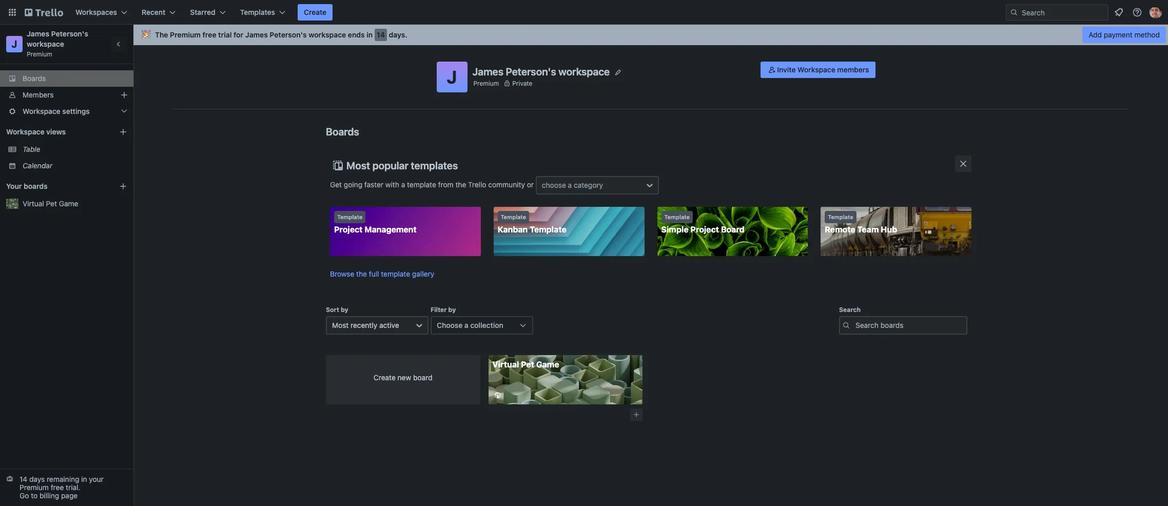 Task type: vqa. For each thing, say whether or not it's contained in the screenshot.
Customize views "image"
no



Task type: locate. For each thing, give the bounding box(es) containing it.
james right for
[[245, 30, 268, 39]]

add payment method
[[1089, 30, 1160, 39]]

virtual down collection
[[493, 360, 519, 369]]

14 inside "14 days remaining in your premium free trial. go to billing page"
[[20, 475, 27, 484]]

0 horizontal spatial the
[[356, 270, 367, 278]]

workspace inside dropdown button
[[23, 107, 60, 116]]

0 horizontal spatial workspace
[[27, 40, 64, 48]]

1 vertical spatial workspace
[[23, 107, 60, 116]]

by for filter by
[[448, 306, 456, 314]]

james right j button
[[473, 65, 504, 77]]

1 horizontal spatial create
[[374, 373, 396, 382]]

search image
[[1010, 8, 1019, 16]]

simple
[[661, 225, 689, 234]]

in
[[367, 30, 373, 39], [81, 475, 87, 484]]

filter by
[[431, 306, 456, 314]]

1 vertical spatial workspace
[[27, 40, 64, 48]]

peterson's down back to home image
[[51, 29, 88, 38]]

choose
[[437, 321, 463, 330]]

1 by from the left
[[341, 306, 348, 314]]

0 vertical spatial workspace
[[798, 65, 836, 74]]

choose
[[542, 181, 566, 189]]

workspace settings
[[23, 107, 90, 116]]

calendar link
[[23, 161, 127, 171]]

1 horizontal spatial the
[[456, 180, 466, 189]]

starred
[[190, 8, 215, 16]]

virtual
[[23, 199, 44, 208], [493, 360, 519, 369]]

workspace navigation collapse icon image
[[112, 37, 126, 51]]

james inside james peterson's workspace premium
[[27, 29, 49, 38]]

0 horizontal spatial free
[[51, 483, 64, 492]]

0 horizontal spatial 14
[[20, 475, 27, 484]]

1 vertical spatial boards
[[326, 126, 359, 138]]

create for create new board
[[374, 373, 396, 382]]

1 horizontal spatial sm image
[[767, 65, 777, 75]]

template inside template project management
[[337, 214, 363, 220]]

j inside button
[[447, 66, 457, 87]]

virtual pet game
[[23, 199, 78, 208], [493, 360, 559, 369]]

0 horizontal spatial j
[[11, 38, 17, 50]]

1 horizontal spatial j
[[447, 66, 457, 87]]

1 project from the left
[[334, 225, 363, 234]]

members
[[23, 90, 54, 99]]

remaining
[[47, 475, 79, 484]]

2 vertical spatial workspace
[[6, 127, 44, 136]]

create up 🎉 the premium free trial for james peterson's workspace ends in 14 days.
[[304, 8, 327, 16]]

1 vertical spatial template
[[381, 270, 410, 278]]

0 vertical spatial create
[[304, 8, 327, 16]]

browse
[[330, 270, 354, 278]]

most for most recently active
[[332, 321, 349, 330]]

1 vertical spatial the
[[356, 270, 367, 278]]

views
[[46, 127, 66, 136]]

your
[[89, 475, 104, 484]]

peterson's down templates popup button
[[270, 30, 307, 39]]

0 vertical spatial free
[[203, 30, 216, 39]]

0 horizontal spatial virtual pet game link
[[23, 199, 127, 209]]

1 horizontal spatial james
[[245, 30, 268, 39]]

by right filter
[[448, 306, 456, 314]]

add
[[1089, 30, 1102, 39]]

0 vertical spatial virtual pet game
[[23, 199, 78, 208]]

1 horizontal spatial pet
[[521, 360, 534, 369]]

template up the remote
[[828, 214, 854, 220]]

0 vertical spatial template
[[407, 180, 436, 189]]

0 horizontal spatial in
[[81, 475, 87, 484]]

1 vertical spatial virtual
[[493, 360, 519, 369]]

create left new
[[374, 373, 396, 382]]

0 horizontal spatial sm image
[[493, 390, 503, 400]]

1 vertical spatial free
[[51, 483, 64, 492]]

template down templates
[[407, 180, 436, 189]]

a for choose a category
[[568, 181, 572, 189]]

most
[[347, 160, 370, 171], [332, 321, 349, 330]]

template
[[337, 214, 363, 220], [501, 214, 526, 220], [665, 214, 690, 220], [828, 214, 854, 220], [530, 225, 567, 234]]

1 vertical spatial in
[[81, 475, 87, 484]]

14 inside banner
[[377, 30, 385, 39]]

workspace for james peterson's workspace
[[559, 65, 610, 77]]

2 vertical spatial workspace
[[559, 65, 610, 77]]

template for kanban
[[501, 214, 526, 220]]

template inside template remote team hub
[[828, 214, 854, 220]]

workspace right invite
[[798, 65, 836, 74]]

boards link
[[0, 70, 133, 87]]

1 horizontal spatial game
[[536, 360, 559, 369]]

1 vertical spatial sm image
[[493, 390, 503, 400]]

the right from
[[456, 180, 466, 189]]

0 horizontal spatial project
[[334, 225, 363, 234]]

workspace for views
[[6, 127, 44, 136]]

0 horizontal spatial create
[[304, 8, 327, 16]]

1 horizontal spatial peterson's
[[270, 30, 307, 39]]

1 horizontal spatial virtual pet game link
[[488, 355, 643, 405]]

0 horizontal spatial pet
[[46, 199, 57, 208]]

peterson's inside james peterson's workspace premium
[[51, 29, 88, 38]]

0 vertical spatial most
[[347, 160, 370, 171]]

0 horizontal spatial peterson's
[[51, 29, 88, 38]]

1 horizontal spatial 14
[[377, 30, 385, 39]]

calendar
[[23, 161, 52, 170]]

most up going
[[347, 160, 370, 171]]

workspace views
[[6, 127, 66, 136]]

0 vertical spatial game
[[59, 199, 78, 208]]

1 horizontal spatial project
[[691, 225, 719, 234]]

peterson's inside banner
[[270, 30, 307, 39]]

1 horizontal spatial workspace
[[309, 30, 346, 39]]

free
[[203, 30, 216, 39], [51, 483, 64, 492]]

in left your
[[81, 475, 87, 484]]

boards
[[23, 74, 46, 83], [326, 126, 359, 138]]

14 left 'days.'
[[377, 30, 385, 39]]

2 horizontal spatial james
[[473, 65, 504, 77]]

choose a collection
[[437, 321, 504, 330]]

sort
[[326, 306, 339, 314]]

0 horizontal spatial game
[[59, 199, 78, 208]]

2 project from the left
[[691, 225, 719, 234]]

template inside template simple project board
[[665, 214, 690, 220]]

sm image
[[767, 65, 777, 75], [493, 390, 503, 400]]

template right full
[[381, 270, 410, 278]]

confetti image
[[142, 30, 151, 39]]

create
[[304, 8, 327, 16], [374, 373, 396, 382]]

james down back to home image
[[27, 29, 49, 38]]

workspace inside banner
[[309, 30, 346, 39]]

Search field
[[1019, 5, 1108, 20]]

invite
[[777, 65, 796, 74]]

2 horizontal spatial workspace
[[559, 65, 610, 77]]

templates
[[240, 8, 275, 16]]

add board image
[[119, 182, 127, 190]]

1 vertical spatial pet
[[521, 360, 534, 369]]

1 horizontal spatial by
[[448, 306, 456, 314]]

1 vertical spatial 14
[[20, 475, 27, 484]]

1 vertical spatial game
[[536, 360, 559, 369]]

1 horizontal spatial in
[[367, 30, 373, 39]]

boards
[[24, 182, 48, 190]]

0 vertical spatial pet
[[46, 199, 57, 208]]

j for j link
[[11, 38, 17, 50]]

1 horizontal spatial free
[[203, 30, 216, 39]]

project
[[334, 225, 363, 234], [691, 225, 719, 234]]

back to home image
[[25, 4, 63, 21]]

0 vertical spatial workspace
[[309, 30, 346, 39]]

0 vertical spatial in
[[367, 30, 373, 39]]

2 horizontal spatial a
[[568, 181, 572, 189]]

1 vertical spatial most
[[332, 321, 349, 330]]

your boards
[[6, 182, 48, 190]]

hub
[[881, 225, 898, 234]]

by right sort
[[341, 306, 348, 314]]

or
[[527, 180, 534, 189]]

premium
[[170, 30, 201, 39], [27, 50, 52, 58], [474, 79, 499, 87], [20, 483, 49, 492]]

1 vertical spatial j
[[447, 66, 457, 87]]

2 horizontal spatial peterson's
[[506, 65, 556, 77]]

1 horizontal spatial a
[[465, 321, 469, 330]]

table
[[23, 145, 40, 153]]

james
[[27, 29, 49, 38], [245, 30, 268, 39], [473, 65, 504, 77]]

workspace inside james peterson's workspace premium
[[27, 40, 64, 48]]

1 vertical spatial virtual pet game
[[493, 360, 559, 369]]

most for most popular templates
[[347, 160, 370, 171]]

sort by
[[326, 306, 348, 314]]

virtual pet game link
[[23, 199, 127, 209], [488, 355, 643, 405]]

0 vertical spatial the
[[456, 180, 466, 189]]

peterson's up private at the left
[[506, 65, 556, 77]]

workspace
[[309, 30, 346, 39], [27, 40, 64, 48], [559, 65, 610, 77]]

14 days remaining in your premium free trial. go to billing page
[[20, 475, 104, 500]]

the left full
[[356, 270, 367, 278]]

0 horizontal spatial boards
[[23, 74, 46, 83]]

0 horizontal spatial james
[[27, 29, 49, 38]]

collection
[[470, 321, 504, 330]]

james for james peterson's workspace premium
[[27, 29, 49, 38]]

a inside button
[[465, 321, 469, 330]]

game
[[59, 199, 78, 208], [536, 360, 559, 369]]

james peterson's workspace premium
[[27, 29, 90, 58]]

1 vertical spatial create
[[374, 373, 396, 382]]

0 horizontal spatial by
[[341, 306, 348, 314]]

template down going
[[337, 214, 363, 220]]

james peterson (jamespeterson93) image
[[1150, 6, 1162, 18]]

in right ends
[[367, 30, 373, 39]]

by
[[341, 306, 348, 314], [448, 306, 456, 314]]

project left management
[[334, 225, 363, 234]]

create button
[[298, 4, 333, 21]]

1 horizontal spatial virtual
[[493, 360, 519, 369]]

gallery
[[412, 270, 434, 278]]

by for sort by
[[341, 306, 348, 314]]

most down the sort by
[[332, 321, 349, 330]]

project left board on the right of page
[[691, 225, 719, 234]]

0 vertical spatial virtual pet game link
[[23, 199, 127, 209]]

in inside banner
[[367, 30, 373, 39]]

0 vertical spatial sm image
[[767, 65, 777, 75]]

the
[[456, 180, 466, 189], [356, 270, 367, 278]]

template for remote
[[828, 214, 854, 220]]

community
[[488, 180, 525, 189]]

2 by from the left
[[448, 306, 456, 314]]

your boards with 1 items element
[[6, 180, 104, 193]]

banner
[[133, 25, 1168, 45]]

virtual down boards
[[23, 199, 44, 208]]

0 horizontal spatial virtual
[[23, 199, 44, 208]]

pet
[[46, 199, 57, 208], [521, 360, 534, 369]]

ends
[[348, 30, 365, 39]]

create inside button
[[304, 8, 327, 16]]

project inside template simple project board
[[691, 225, 719, 234]]

0 notifications image
[[1113, 6, 1125, 18]]

free inside banner
[[203, 30, 216, 39]]

browse the full template gallery
[[330, 270, 434, 278]]

0 vertical spatial j
[[11, 38, 17, 50]]

template up the 'simple'
[[665, 214, 690, 220]]

0 horizontal spatial a
[[401, 180, 405, 189]]

trello
[[468, 180, 486, 189]]

0 vertical spatial 14
[[377, 30, 385, 39]]

template up 'kanban'
[[501, 214, 526, 220]]

14 left days
[[20, 475, 27, 484]]

0 vertical spatial virtual
[[23, 199, 44, 208]]

workspace down members
[[23, 107, 60, 116]]

template
[[407, 180, 436, 189], [381, 270, 410, 278]]

table link
[[23, 144, 127, 155]]

recently
[[351, 321, 377, 330]]

primary element
[[0, 0, 1168, 25]]

workspace up 'table' at the top left of page
[[6, 127, 44, 136]]



Task type: describe. For each thing, give the bounding box(es) containing it.
category
[[574, 181, 603, 189]]

popular
[[373, 160, 409, 171]]

browse the full template gallery link
[[330, 270, 434, 278]]

team
[[858, 225, 879, 234]]

templates button
[[234, 4, 292, 21]]

template remote team hub
[[825, 214, 898, 234]]

template for project
[[337, 214, 363, 220]]

private
[[512, 79, 533, 87]]

sm image inside the invite workspace members button
[[767, 65, 777, 75]]

for
[[234, 30, 243, 39]]

page
[[61, 491, 78, 500]]

1 horizontal spatial boards
[[326, 126, 359, 138]]

active
[[379, 321, 399, 330]]

settings
[[62, 107, 90, 116]]

open information menu image
[[1132, 7, 1143, 17]]

free inside "14 days remaining in your premium free trial. go to billing page"
[[51, 483, 64, 492]]

premium inside james peterson's workspace premium
[[27, 50, 52, 58]]

add payment method link
[[1083, 27, 1166, 43]]

project inside template project management
[[334, 225, 363, 234]]

workspace for settings
[[23, 107, 60, 116]]

filter
[[431, 306, 447, 314]]

your
[[6, 182, 22, 190]]

🎉 the premium free trial for james peterson's workspace ends in 14 days.
[[142, 30, 407, 39]]

new
[[398, 373, 411, 382]]

Search text field
[[839, 316, 968, 335]]

create a view image
[[119, 128, 127, 136]]

most recently active
[[332, 321, 399, 330]]

billing
[[39, 491, 59, 500]]

peterson's for james peterson's workspace
[[506, 65, 556, 77]]

templates
[[411, 160, 458, 171]]

days.
[[389, 30, 407, 39]]

template kanban template
[[498, 214, 567, 234]]

going
[[344, 180, 362, 189]]

create new board
[[374, 373, 433, 382]]

0 vertical spatial boards
[[23, 74, 46, 83]]

premium inside banner
[[170, 30, 201, 39]]

the
[[155, 30, 168, 39]]

in inside "14 days remaining in your premium free trial. go to billing page"
[[81, 475, 87, 484]]

management
[[365, 225, 417, 234]]

banner containing 🎉
[[133, 25, 1168, 45]]

remote
[[825, 225, 856, 234]]

payment
[[1104, 30, 1133, 39]]

james for james peterson's workspace
[[473, 65, 504, 77]]

trial
[[218, 30, 232, 39]]

go
[[20, 491, 29, 500]]

search
[[839, 306, 861, 314]]

invite workspace members button
[[761, 62, 876, 78]]

from
[[438, 180, 454, 189]]

workspace settings button
[[0, 103, 133, 120]]

workspace inside button
[[798, 65, 836, 74]]

james peterson's workspace
[[473, 65, 610, 77]]

1 horizontal spatial virtual pet game
[[493, 360, 559, 369]]

recent button
[[136, 4, 182, 21]]

james peterson's workspace link
[[27, 29, 90, 48]]

members link
[[0, 87, 133, 103]]

days
[[29, 475, 45, 484]]

0 horizontal spatial virtual pet game
[[23, 199, 78, 208]]

trial.
[[66, 483, 80, 492]]

create for create
[[304, 8, 327, 16]]

board
[[721, 225, 745, 234]]

go to billing page link
[[20, 491, 78, 500]]

starred button
[[184, 4, 232, 21]]

premium inside "14 days remaining in your premium free trial. go to billing page"
[[20, 483, 49, 492]]

with
[[385, 180, 399, 189]]

j link
[[6, 36, 23, 52]]

board
[[413, 373, 433, 382]]

1 vertical spatial virtual pet game link
[[488, 355, 643, 405]]

get going faster with a template from the trello community or
[[330, 180, 536, 189]]

choose a collection button
[[431, 316, 533, 335]]

j button
[[437, 62, 467, 92]]

template for simple
[[665, 214, 690, 220]]

to
[[31, 491, 38, 500]]

kanban
[[498, 225, 528, 234]]

full
[[369, 270, 379, 278]]

most popular templates
[[347, 160, 458, 171]]

choose a category
[[542, 181, 603, 189]]

add a new collection image
[[633, 411, 640, 418]]

j for j button
[[447, 66, 457, 87]]

workspaces button
[[69, 4, 133, 21]]

template simple project board
[[661, 214, 745, 234]]

method
[[1135, 30, 1160, 39]]

faster
[[364, 180, 384, 189]]

template project management
[[334, 214, 417, 234]]

members
[[838, 65, 869, 74]]

workspaces
[[75, 8, 117, 16]]

a for choose a collection
[[465, 321, 469, 330]]

🎉
[[142, 30, 151, 39]]

get
[[330, 180, 342, 189]]

workspace for james peterson's workspace premium
[[27, 40, 64, 48]]

peterson's for james peterson's workspace premium
[[51, 29, 88, 38]]

template right 'kanban'
[[530, 225, 567, 234]]

invite workspace members
[[777, 65, 869, 74]]

james inside banner
[[245, 30, 268, 39]]

recent
[[142, 8, 165, 16]]



